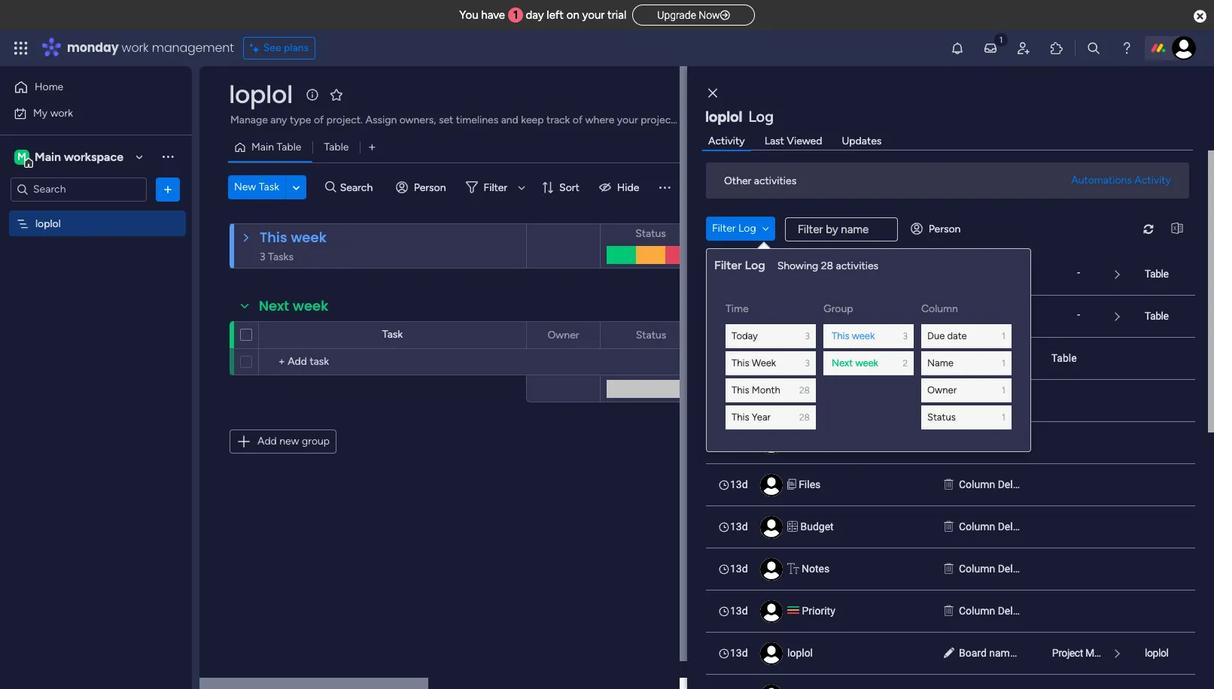 Task type: vqa. For each thing, say whether or not it's contained in the screenshot.
Next to the top
yes



Task type: describe. For each thing, give the bounding box(es) containing it.
dapulse binline o image for files
[[944, 477, 954, 493]]

changed
[[1019, 648, 1059, 660]]

view changed
[[959, 310, 1026, 322]]

follow along as we show you a few monday.com basics to help you get set up in minutes.
[[928, 569, 1156, 599]]

project.
[[327, 114, 363, 126]]

your inside button
[[617, 114, 638, 126]]

sort
[[560, 181, 580, 194]]

close image
[[709, 88, 718, 99]]

2 vertical spatial log
[[745, 258, 766, 273]]

start working
[[1094, 631, 1166, 645]]

dapulse close image
[[1194, 9, 1207, 24]]

0 vertical spatial your
[[582, 8, 605, 22]]

other activities
[[724, 174, 797, 187]]

project management
[[1052, 648, 1145, 660]]

a
[[1067, 569, 1073, 582]]

2 vertical spatial status
[[928, 412, 956, 423]]

deleted for priority
[[998, 605, 1034, 617]]

export to excel image
[[1166, 223, 1190, 235]]

2 vertical spatial filter
[[715, 258, 742, 273]]

start
[[1006, 545, 1036, 561]]

in
[[1066, 586, 1075, 599]]

have
[[481, 8, 505, 22]]

Owner field
[[544, 327, 583, 344]]

due
[[928, 330, 945, 342]]

Filter by name field
[[785, 218, 898, 242]]

working!
[[1039, 545, 1094, 561]]

loplol inside loplol 'list box'
[[35, 217, 61, 230]]

automations activity button
[[1066, 169, 1178, 193]]

dapulse binline o image for budget
[[944, 520, 954, 535]]

project
[[1052, 648, 1083, 660]]

see plans button
[[243, 37, 316, 59]]

loplol down priority
[[788, 648, 813, 660]]

keep
[[521, 114, 544, 126]]

view for view created
[[959, 352, 982, 364]]

3 right week
[[805, 358, 810, 369]]

2 status field from the top
[[632, 327, 670, 344]]

week inside 'field'
[[291, 228, 327, 247]]

see plans
[[263, 41, 309, 54]]

1 horizontal spatial next
[[832, 357, 853, 369]]

you
[[460, 8, 479, 22]]

automations
[[1072, 174, 1132, 187]]

0 vertical spatial log
[[749, 108, 774, 126]]

help image
[[1120, 41, 1135, 56]]

table button
[[313, 136, 360, 160]]

status for first status field from the top
[[636, 227, 666, 240]]

follow
[[928, 569, 959, 582]]

options image
[[160, 182, 175, 197]]

on
[[567, 8, 580, 22]]

0 horizontal spatial you
[[996, 586, 1013, 599]]

1 horizontal spatial person
[[929, 223, 961, 235]]

select product image
[[14, 41, 29, 56]]

updated
[[823, 395, 862, 407]]

assign
[[365, 114, 397, 126]]

deleted for timeline
[[998, 437, 1034, 449]]

this week
[[732, 357, 776, 369]]

viewed
[[787, 134, 823, 147]]

this left month
[[732, 385, 750, 396]]

basics
[[928, 586, 958, 599]]

Search field
[[336, 177, 382, 198]]

name
[[990, 648, 1016, 660]]

13d for priority
[[730, 605, 748, 617]]

board name changed
[[959, 648, 1059, 660]]

created
[[985, 352, 1021, 364]]

month
[[752, 385, 781, 396]]

invite members image
[[1017, 41, 1032, 56]]

0 vertical spatial person button
[[390, 175, 455, 200]]

workspace image
[[14, 149, 29, 165]]

next inside "field"
[[259, 297, 289, 315]]

week left 2
[[856, 357, 879, 369]]

angle down image
[[762, 224, 769, 234]]

filter inside filter popup button
[[484, 181, 508, 194]]

home button
[[9, 75, 162, 99]]

hide button
[[593, 175, 649, 200]]

28 for this month
[[800, 385, 810, 396]]

Search in workspace field
[[32, 181, 126, 198]]

type
[[290, 114, 311, 126]]

manage any type of project. assign owners, set timelines and keep track of where your project stands.
[[230, 114, 711, 126]]

deleted for budget
[[998, 521, 1034, 533]]

3 for time
[[805, 331, 810, 341]]

monday
[[67, 39, 119, 56]]

7 13d from the top
[[730, 648, 748, 660]]

along
[[962, 569, 988, 582]]

0 vertical spatial you
[[1047, 569, 1065, 582]]

add to favorites image
[[329, 87, 344, 102]]

loplol list box
[[0, 208, 192, 440]]

column for budget
[[959, 521, 996, 533]]

table inside 'button'
[[277, 141, 302, 154]]

28 for this year
[[800, 412, 810, 423]]

last viewed
[[765, 134, 823, 147]]

working
[[1124, 631, 1166, 645]]

manage any type of project. assign owners, set timelines and keep track of where your project stands. button
[[228, 111, 734, 130]]

showing
[[778, 260, 819, 273]]

1 13d from the top
[[730, 395, 748, 407]]

2 of from the left
[[573, 114, 583, 126]]

start
[[1094, 631, 1121, 645]]

1 vertical spatial filter log
[[715, 258, 766, 273]]

13d for timeline
[[730, 437, 748, 449]]

list box containing 1m
[[706, 253, 1196, 690]]

home
[[35, 81, 63, 93]]

other
[[724, 174, 752, 187]]

Next week field
[[255, 297, 332, 316]]

this month
[[732, 385, 781, 396]]

notifications image
[[950, 41, 965, 56]]

column deleted for timeline
[[959, 437, 1034, 449]]

add new group
[[258, 435, 330, 448]]

filter inside filter log button
[[712, 222, 736, 235]]

column for priority
[[959, 605, 996, 617]]

2
[[903, 358, 908, 369]]

0 vertical spatial person
[[414, 181, 446, 194]]

main workspace
[[35, 149, 123, 164]]

dapulse rightstroke image
[[720, 10, 730, 21]]

this year
[[732, 412, 771, 423]]

last for last updated
[[800, 395, 821, 407]]

time
[[726, 303, 749, 315]]

column for files
[[959, 479, 996, 491]]

view for view changed
[[959, 310, 982, 322]]

task inside button
[[259, 181, 279, 194]]

work for my
[[50, 107, 73, 119]]

track
[[547, 114, 570, 126]]

13d for notes
[[730, 563, 748, 575]]

last updated
[[800, 395, 862, 407]]

+ Add task text field
[[267, 353, 520, 371]]

column deleted for files
[[959, 479, 1034, 491]]

manage
[[230, 114, 268, 126]]

workspace options image
[[160, 149, 175, 164]]

left
[[547, 8, 564, 22]]

search everything image
[[1087, 41, 1102, 56]]

where
[[586, 114, 615, 126]]

monday work management
[[67, 39, 234, 56]]

loplol down working on the right bottom of page
[[1145, 648, 1169, 660]]

lottie animation element
[[910, 337, 1196, 526]]

1m for view changed
[[730, 310, 746, 322]]

this week inside 'field'
[[260, 228, 327, 247]]

this left year
[[732, 412, 750, 423]]

hide
[[617, 181, 640, 194]]

column deleted for priority
[[959, 605, 1034, 617]]

tara schultz image
[[1172, 36, 1196, 60]]

due date
[[928, 330, 967, 342]]

workspace
[[64, 149, 123, 164]]

changed
[[985, 310, 1026, 322]]

1 vertical spatial person button
[[905, 217, 970, 241]]

updates
[[842, 134, 882, 147]]

help
[[973, 586, 993, 599]]

priority
[[802, 605, 836, 617]]

stands.
[[678, 114, 711, 126]]

menu image
[[658, 180, 673, 195]]

deleted for files
[[998, 479, 1034, 491]]



Task type: locate. For each thing, give the bounding box(es) containing it.
filter log down filter log button
[[715, 258, 766, 273]]

2 view from the top
[[959, 352, 982, 364]]

log inside button
[[739, 222, 756, 235]]

filter log left angle down icon
[[712, 222, 756, 235]]

task right new
[[259, 181, 279, 194]]

2 1m from the top
[[730, 310, 746, 322]]

0 vertical spatial next
[[259, 297, 289, 315]]

trial
[[608, 8, 627, 22]]

0 vertical spatial work
[[122, 39, 149, 56]]

1 dapulse binline o image from the top
[[944, 435, 954, 451]]

0 horizontal spatial of
[[314, 114, 324, 126]]

set right 'owners,'
[[439, 114, 454, 126]]

work for monday
[[122, 39, 149, 56]]

new
[[280, 435, 299, 448]]

now
[[699, 9, 720, 21]]

my
[[33, 107, 48, 119]]

1 vertical spatial dapulse binline o image
[[944, 520, 954, 535]]

this inside 'field'
[[260, 228, 287, 247]]

5 13d from the top
[[730, 563, 748, 575]]

notes
[[802, 563, 830, 575]]

loplol up manage
[[229, 78, 293, 111]]

1 vertical spatial this week
[[832, 330, 875, 342]]

1m down today at top
[[730, 352, 746, 364]]

4 deleted from the top
[[998, 521, 1034, 533]]

list box
[[706, 253, 1196, 690]]

owner inside field
[[548, 329, 579, 341]]

next week down this week 'field'
[[259, 297, 329, 315]]

1 vertical spatial view
[[959, 352, 982, 364]]

this week down angle down image
[[260, 228, 327, 247]]

dapulse binline o image for notes
[[944, 562, 954, 578]]

monday.com
[[1095, 569, 1156, 582]]

help
[[1099, 652, 1126, 667]]

any
[[270, 114, 287, 126]]

view
[[959, 310, 982, 322], [959, 352, 982, 364]]

view created
[[959, 352, 1021, 364]]

1 horizontal spatial your
[[617, 114, 638, 126]]

loplol field
[[225, 78, 297, 111]]

0 vertical spatial task
[[259, 181, 279, 194]]

filter left angle down icon
[[712, 222, 736, 235]]

2 dapulse binline o image from the top
[[944, 477, 954, 493]]

1 horizontal spatial owner
[[928, 385, 957, 396]]

1 horizontal spatial task
[[382, 328, 403, 341]]

0 vertical spatial filter log
[[712, 222, 756, 235]]

my work button
[[9, 101, 162, 125]]

filter log button
[[706, 217, 775, 241]]

0 horizontal spatial owner
[[548, 329, 579, 341]]

2 dapulse binline o image from the top
[[944, 520, 954, 535]]

13d for budget
[[730, 521, 748, 533]]

1 vertical spatial you
[[996, 586, 1013, 599]]

set inside button
[[439, 114, 454, 126]]

next week up updated
[[832, 357, 879, 369]]

1 for owner
[[1002, 385, 1006, 396]]

2 deleted from the top
[[998, 437, 1034, 449]]

0 vertical spatial next week
[[259, 297, 329, 315]]

automations activity
[[1072, 174, 1172, 187]]

3 right today at top
[[805, 331, 810, 341]]

1 vertical spatial status field
[[632, 327, 670, 344]]

1 deleted from the top
[[998, 395, 1034, 407]]

project
[[641, 114, 675, 126]]

1 image
[[995, 31, 1008, 48]]

board
[[959, 648, 987, 660]]

0 vertical spatial status field
[[632, 226, 670, 242]]

and
[[501, 114, 519, 126]]

plans
[[284, 41, 309, 54]]

of right type
[[314, 114, 324, 126]]

1 horizontal spatial activity
[[1135, 174, 1172, 187]]

1 horizontal spatial you
[[1047, 569, 1065, 582]]

your right where
[[617, 114, 638, 126]]

dapulse binline o image
[[944, 435, 954, 451], [944, 520, 954, 535], [944, 562, 954, 578]]

management
[[152, 39, 234, 56]]

1 column deleted from the top
[[959, 395, 1034, 407]]

minutes.
[[1077, 586, 1117, 599]]

deleted
[[998, 395, 1034, 407], [998, 437, 1034, 449], [998, 479, 1034, 491], [998, 521, 1034, 533], [998, 563, 1034, 575], [998, 605, 1034, 617]]

1 vertical spatial your
[[617, 114, 638, 126]]

2 vertical spatial 1m
[[730, 352, 746, 364]]

last
[[765, 134, 785, 147], [800, 395, 821, 407]]

deleted for notes
[[998, 563, 1034, 575]]

3 13d from the top
[[730, 479, 748, 491]]

activities down filter by name "field"
[[836, 260, 879, 273]]

v2 search image
[[325, 179, 336, 196]]

add view image
[[369, 142, 375, 153]]

3 column deleted from the top
[[959, 479, 1034, 491]]

person button
[[390, 175, 455, 200], [905, 217, 970, 241]]

0 vertical spatial activity
[[709, 134, 745, 147]]

3 for group
[[903, 331, 908, 341]]

name
[[928, 357, 954, 369]]

6 13d from the top
[[730, 605, 748, 617]]

1m up today at top
[[730, 310, 746, 322]]

dapulse binline o image down name
[[944, 393, 954, 409]]

week
[[752, 357, 776, 369]]

main right workspace "icon"
[[35, 149, 61, 164]]

main for main table
[[251, 141, 274, 154]]

dapulse binline o image
[[944, 393, 954, 409], [944, 477, 954, 493], [944, 604, 954, 620]]

0 vertical spatial activities
[[754, 174, 797, 187]]

0 horizontal spatial work
[[50, 107, 73, 119]]

set
[[439, 114, 454, 126], [1035, 586, 1049, 599]]

main inside 'button'
[[251, 141, 274, 154]]

1m
[[730, 268, 746, 280], [730, 310, 746, 322], [730, 352, 746, 364]]

main table
[[251, 141, 302, 154]]

0 vertical spatial dapulse binline o image
[[944, 435, 954, 451]]

1 vertical spatial next
[[832, 357, 853, 369]]

1m up time
[[730, 268, 746, 280]]

dapulse binline o image for priority
[[944, 604, 954, 620]]

column deleted for budget
[[959, 521, 1034, 533]]

loplol log
[[706, 108, 774, 126]]

column
[[922, 303, 958, 315], [959, 395, 996, 407], [959, 437, 996, 449], [959, 479, 996, 491], [959, 521, 996, 533], [959, 563, 996, 575], [959, 605, 996, 617]]

0 vertical spatial status
[[636, 227, 666, 240]]

1 vertical spatial activities
[[836, 260, 879, 273]]

28 right month
[[800, 385, 810, 396]]

4 column deleted from the top
[[959, 521, 1034, 533]]

1 for due date
[[1002, 331, 1006, 341]]

1 vertical spatial 28
[[800, 385, 810, 396]]

0 vertical spatial last
[[765, 134, 785, 147]]

you have 1 day left on your trial
[[460, 8, 627, 22]]

your
[[582, 8, 605, 22], [617, 114, 638, 126]]

let's
[[979, 545, 1003, 561]]

1 horizontal spatial person button
[[905, 217, 970, 241]]

0 horizontal spatial activity
[[709, 134, 745, 147]]

you
[[1047, 569, 1065, 582], [996, 586, 1013, 599]]

hi
[[928, 545, 942, 561]]

activities
[[754, 174, 797, 187], [836, 260, 879, 273]]

owners,
[[400, 114, 436, 126]]

1 vertical spatial 1m
[[730, 310, 746, 322]]

inbox image
[[983, 41, 998, 56]]

1 status field from the top
[[632, 226, 670, 242]]

work right my
[[50, 107, 73, 119]]

to
[[961, 586, 971, 599]]

3 dapulse binline o image from the top
[[944, 562, 954, 578]]

main table button
[[228, 136, 313, 160]]

this left week
[[732, 357, 750, 369]]

1 vertical spatial work
[[50, 107, 73, 119]]

main for main workspace
[[35, 149, 61, 164]]

1 view from the top
[[959, 310, 982, 322]]

2 vertical spatial dapulse binline o image
[[944, 562, 954, 578]]

v2 edit image
[[944, 646, 955, 662]]

next week
[[259, 297, 329, 315], [832, 357, 879, 369]]

1 vertical spatial task
[[382, 328, 403, 341]]

0 horizontal spatial this week
[[260, 228, 327, 247]]

0 horizontal spatial your
[[582, 8, 605, 22]]

0 vertical spatial filter
[[484, 181, 508, 194]]

add new group button
[[230, 430, 337, 454]]

view right v2 edit image in the right top of the page
[[959, 310, 982, 322]]

workspace selection element
[[14, 148, 126, 168]]

my work
[[33, 107, 73, 119]]

upgrade now link
[[633, 4, 755, 25]]

this week
[[260, 228, 327, 247], [832, 330, 875, 342]]

6 column deleted from the top
[[959, 605, 1034, 617]]

apps image
[[1050, 41, 1065, 56]]

1 horizontal spatial main
[[251, 141, 274, 154]]

6 deleted from the top
[[998, 605, 1034, 617]]

1 1m from the top
[[730, 268, 746, 280]]

next
[[259, 297, 289, 315], [832, 357, 853, 369]]

last inside list box
[[800, 395, 821, 407]]

1 vertical spatial person
[[929, 223, 961, 235]]

2 column deleted from the top
[[959, 437, 1034, 449]]

table inside button
[[324, 141, 349, 154]]

2 vertical spatial 28
[[800, 412, 810, 423]]

3 deleted from the top
[[998, 479, 1034, 491]]

28 right showing
[[821, 260, 834, 273]]

task up + add task text box
[[382, 328, 403, 341]]

3
[[805, 331, 810, 341], [903, 331, 908, 341], [805, 358, 810, 369]]

3 up 2
[[903, 331, 908, 341]]

28
[[821, 260, 834, 273], [800, 385, 810, 396], [800, 412, 810, 423]]

5 deleted from the top
[[998, 563, 1034, 575]]

as
[[990, 569, 1000, 582]]

up
[[1052, 586, 1064, 599]]

1 vertical spatial activity
[[1135, 174, 1172, 187]]

date
[[948, 330, 967, 342]]

column for timeline
[[959, 437, 996, 449]]

1m for view created
[[730, 352, 746, 364]]

week inside "field"
[[293, 297, 329, 315]]

activity down 'loplol log'
[[709, 134, 745, 147]]

set inside follow along as we show you a few monday.com basics to help you get set up in minutes.
[[1035, 586, 1049, 599]]

last left viewed
[[765, 134, 785, 147]]

log down angle down icon
[[745, 258, 766, 273]]

1 for name
[[1002, 358, 1006, 369]]

log up last viewed
[[749, 108, 774, 126]]

0 horizontal spatial main
[[35, 149, 61, 164]]

0 vertical spatial owner
[[548, 329, 579, 341]]

1 vertical spatial status
[[636, 329, 667, 341]]

28 up timeline
[[800, 412, 810, 423]]

budget
[[801, 521, 834, 533]]

1 of from the left
[[314, 114, 324, 126]]

0 vertical spatial 1m
[[730, 268, 746, 280]]

1 vertical spatial filter
[[712, 222, 736, 235]]

0 vertical spatial dapulse binline o image
[[944, 393, 954, 409]]

dapulse plus image
[[944, 351, 955, 367]]

last left updated
[[800, 395, 821, 407]]

work inside button
[[50, 107, 73, 119]]

log
[[749, 108, 774, 126], [739, 222, 756, 235], [745, 258, 766, 273]]

2 13d from the top
[[730, 437, 748, 449]]

0 vertical spatial view
[[959, 310, 982, 322]]

dapulse binline o image up tara,
[[944, 477, 954, 493]]

new task button
[[228, 175, 285, 200]]

activity inside button
[[1135, 174, 1172, 187]]

1 dapulse binline o image from the top
[[944, 393, 954, 409]]

week
[[291, 228, 327, 247], [293, 297, 329, 315], [852, 330, 875, 342], [856, 357, 879, 369]]

1 vertical spatial set
[[1035, 586, 1049, 599]]

0 vertical spatial this week
[[260, 228, 327, 247]]

1 horizontal spatial of
[[573, 114, 583, 126]]

your right the on on the left top of page
[[582, 8, 605, 22]]

this down the new task button
[[260, 228, 287, 247]]

1 horizontal spatial last
[[800, 395, 821, 407]]

owner
[[548, 329, 579, 341], [928, 385, 957, 396]]

this down group
[[832, 330, 850, 342]]

0 horizontal spatial activities
[[754, 174, 797, 187]]

you left the a
[[1047, 569, 1065, 582]]

next down this week 'field'
[[259, 297, 289, 315]]

2 vertical spatial dapulse binline o image
[[944, 604, 954, 620]]

status for second status field
[[636, 329, 667, 341]]

angle down image
[[293, 182, 300, 193]]

column deleted for notes
[[959, 563, 1034, 575]]

new
[[234, 181, 256, 194]]

0 vertical spatial set
[[439, 114, 454, 126]]

0 horizontal spatial last
[[765, 134, 785, 147]]

next week inside "field"
[[259, 297, 329, 315]]

this week down group
[[832, 330, 875, 342]]

1 vertical spatial dapulse binline o image
[[944, 477, 954, 493]]

0 horizontal spatial next
[[259, 297, 289, 315]]

1 horizontal spatial activities
[[836, 260, 879, 273]]

week down group
[[852, 330, 875, 342]]

of right track
[[573, 114, 583, 126]]

filter log inside button
[[712, 222, 756, 235]]

status
[[636, 227, 666, 240], [636, 329, 667, 341], [928, 412, 956, 423]]

main down manage
[[251, 141, 274, 154]]

timeline
[[801, 437, 842, 449]]

column for notes
[[959, 563, 996, 575]]

files
[[799, 479, 821, 491]]

3 dapulse binline o image from the top
[[944, 604, 954, 620]]

This week field
[[256, 228, 330, 248]]

activities right the 'other'
[[754, 174, 797, 187]]

1 horizontal spatial this week
[[832, 330, 875, 342]]

refresh image
[[1137, 223, 1161, 235]]

1 horizontal spatial set
[[1035, 586, 1049, 599]]

today
[[732, 330, 758, 342]]

activity up 'refresh' icon at top
[[1135, 174, 1172, 187]]

few
[[1075, 569, 1093, 582]]

0 horizontal spatial person
[[414, 181, 446, 194]]

log left angle down icon
[[739, 222, 756, 235]]

show
[[1020, 569, 1045, 582]]

year
[[752, 412, 771, 423]]

1 vertical spatial log
[[739, 222, 756, 235]]

0 horizontal spatial task
[[259, 181, 279, 194]]

1 vertical spatial next week
[[832, 357, 879, 369]]

week down angle down image
[[291, 228, 327, 247]]

show board description image
[[303, 87, 321, 102]]

filter down filter log button
[[715, 258, 742, 273]]

of
[[314, 114, 324, 126], [573, 114, 583, 126]]

group
[[824, 303, 854, 315]]

0 vertical spatial 28
[[821, 260, 834, 273]]

filter log
[[712, 222, 756, 235], [715, 258, 766, 273]]

add
[[258, 435, 277, 448]]

13d for files
[[730, 479, 748, 491]]

v2 edit image
[[944, 309, 955, 325]]

last for last viewed
[[765, 134, 785, 147]]

filter left arrow down icon
[[484, 181, 508, 194]]

0 horizontal spatial set
[[439, 114, 454, 126]]

next up updated
[[832, 357, 853, 369]]

option
[[0, 210, 192, 213]]

you down we
[[996, 586, 1013, 599]]

1 vertical spatial last
[[800, 395, 821, 407]]

dapulse binline o image for timeline
[[944, 435, 954, 451]]

set left up
[[1035, 586, 1049, 599]]

new task
[[234, 181, 279, 194]]

management
[[1086, 648, 1145, 660]]

week down this week 'field'
[[293, 297, 329, 315]]

4 13d from the top
[[730, 521, 748, 533]]

loplol down close icon on the top
[[706, 108, 743, 126]]

1 horizontal spatial work
[[122, 39, 149, 56]]

loplol down search in workspace field
[[35, 217, 61, 230]]

arrow down image
[[513, 178, 531, 197]]

day
[[526, 8, 544, 22]]

work right monday
[[122, 39, 149, 56]]

upgrade now
[[657, 9, 720, 21]]

dapulse binline o image down basics
[[944, 604, 954, 620]]

loplol
[[229, 78, 293, 111], [706, 108, 743, 126], [35, 217, 61, 230], [788, 648, 813, 660], [1145, 648, 1169, 660]]

main inside workspace selection element
[[35, 149, 61, 164]]

3 1m from the top
[[730, 352, 746, 364]]

view right dapulse plus icon
[[959, 352, 982, 364]]

0 horizontal spatial next week
[[259, 297, 329, 315]]

0 horizontal spatial person button
[[390, 175, 455, 200]]

1 horizontal spatial next week
[[832, 357, 879, 369]]

showing 28 activities
[[778, 260, 879, 273]]

5 column deleted from the top
[[959, 563, 1034, 575]]

1 for status
[[1002, 412, 1006, 423]]

filter button
[[460, 175, 531, 200]]

help button
[[1087, 647, 1139, 672]]

Status field
[[632, 226, 670, 242], [632, 327, 670, 344]]

1 vertical spatial owner
[[928, 385, 957, 396]]



